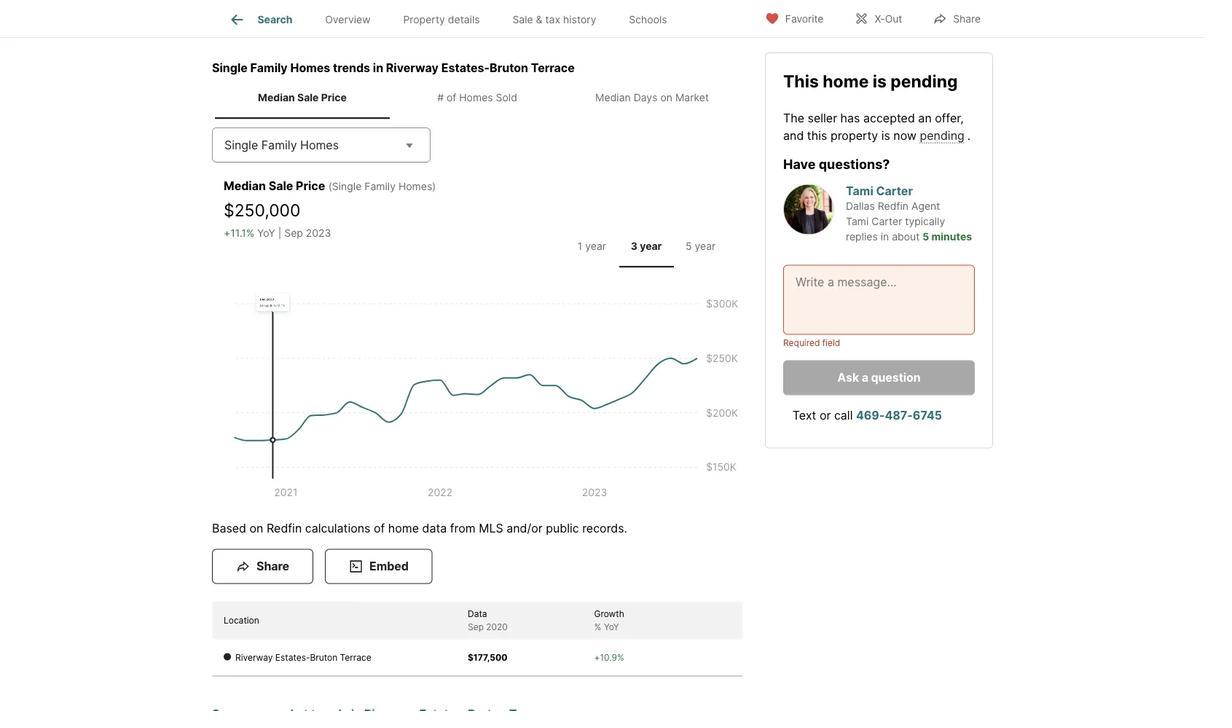 Task type: describe. For each thing, give the bounding box(es) containing it.
sale inside tab
[[513, 13, 533, 26]]

this home is pending
[[783, 71, 958, 91]]

1 year tab
[[565, 229, 619, 265]]

5 for 5 year
[[686, 240, 692, 253]]

is inside the seller has accepted an offer, and this property is now
[[881, 128, 890, 142]]

property
[[403, 13, 445, 26]]

1 horizontal spatial home
[[823, 71, 869, 91]]

accepted
[[863, 111, 915, 125]]

tax
[[545, 13, 560, 26]]

price for median sale price
[[321, 92, 347, 104]]

search link
[[228, 11, 292, 28]]

trends
[[333, 61, 370, 75]]

tab list containing median sale price
[[212, 77, 743, 119]]

data
[[468, 609, 487, 619]]

days
[[634, 92, 658, 104]]

x-out
[[875, 13, 902, 25]]

question
[[871, 370, 921, 385]]

tami for tami carter dallas redfin agent
[[846, 184, 873, 198]]

x-out button
[[842, 3, 915, 33]]

now
[[894, 128, 917, 142]]

.
[[967, 128, 971, 142]]

median for median days on market
[[595, 92, 631, 104]]

a
[[862, 370, 868, 385]]

$250,000 inside median sale price (single family homes) $250,000
[[224, 200, 300, 220]]

has
[[841, 111, 860, 125]]

an
[[918, 111, 932, 125]]

schools
[[629, 13, 667, 26]]

overview
[[325, 13, 371, 26]]

of inside tab
[[447, 92, 456, 104]]

sold
[[496, 92, 517, 104]]

text or call 469-487-6745
[[793, 408, 942, 422]]

embed button
[[325, 549, 433, 584]]

6745
[[913, 408, 942, 422]]

5 year tab
[[674, 229, 728, 265]]

family inside median sale price (single family homes) $250,000
[[364, 180, 396, 193]]

this
[[807, 128, 827, 142]]

property
[[831, 128, 878, 142]]

homes)
[[398, 180, 436, 193]]

2 vertical spatial homes
[[300, 138, 339, 152]]

0 vertical spatial sep
[[284, 227, 303, 240]]

details
[[448, 13, 480, 26]]

3 year
[[631, 240, 662, 253]]

slide 2 dot image
[[471, 20, 476, 25]]

median sale price (single family homes) $250,000
[[224, 179, 436, 220]]

single for single family homes trends in riverway estates-bruton terrace
[[212, 61, 248, 75]]

&
[[536, 13, 543, 26]]

%
[[594, 622, 601, 632]]

0 vertical spatial pending
[[891, 71, 958, 91]]

year for 1 year
[[585, 240, 606, 253]]

0 horizontal spatial home
[[388, 522, 419, 536]]

have questions?
[[783, 156, 890, 172]]

search
[[258, 13, 292, 26]]

0 vertical spatial riverway
[[386, 61, 439, 75]]

pending link
[[920, 128, 965, 142]]

growth
[[594, 609, 624, 619]]

records.
[[582, 522, 627, 536]]

3
[[631, 240, 638, 253]]

469-487-6745 link
[[856, 408, 942, 422]]

0 vertical spatial is
[[873, 71, 887, 91]]

sale for median sale price (single family homes) $250,000
[[269, 179, 293, 193]]

yoy inside growth % yoy
[[604, 622, 619, 632]]

from
[[450, 522, 476, 536]]

price for median sale price (single family homes) $250,000
[[296, 179, 325, 193]]

on inside 'median days on market' tab
[[660, 92, 673, 104]]

favorite button
[[753, 3, 836, 33]]

median sale price
[[258, 92, 347, 104]]

minutes
[[932, 230, 972, 243]]

1
[[578, 240, 582, 253]]

ask a question
[[837, 370, 921, 385]]

family for single family homes
[[261, 138, 297, 152]]

0 vertical spatial yoy
[[257, 227, 275, 240]]

0 horizontal spatial share button
[[212, 549, 313, 584]]

tab list containing search
[[212, 0, 695, 37]]

1 horizontal spatial bruton
[[490, 61, 528, 75]]

+11.1% for +11.1%
[[594, 652, 621, 663]]

history
[[563, 13, 596, 26]]

5 minutes
[[923, 230, 972, 243]]

1 year
[[578, 240, 606, 253]]

data sep 2023
[[468, 609, 508, 632]]

have
[[783, 156, 816, 172]]

1 horizontal spatial share
[[953, 13, 981, 25]]

(single
[[328, 180, 362, 193]]

and/or
[[507, 522, 543, 536]]

sep inside data sep 2023
[[468, 622, 484, 632]]

0 vertical spatial estates-
[[441, 61, 490, 75]]

median for median sale price
[[258, 92, 295, 104]]

1 vertical spatial bruton
[[310, 652, 338, 663]]

Write a message... text field
[[796, 273, 963, 326]]

about
[[892, 230, 920, 243]]

year for 3 year
[[640, 240, 662, 253]]

sale & tax history
[[513, 13, 596, 26]]

out
[[885, 13, 902, 25]]

pending .
[[920, 128, 971, 142]]

the seller has accepted an offer, and this property is now
[[783, 111, 964, 142]]

tami carter link
[[846, 184, 913, 198]]

typically
[[905, 215, 945, 228]]

sale for median sale price
[[297, 92, 319, 104]]

5 year
[[686, 240, 716, 253]]

3 year tab
[[619, 229, 674, 265]]

in for trends
[[373, 61, 383, 75]]

homes for trends
[[290, 61, 330, 75]]

median days on market
[[595, 92, 709, 104]]

property details tab
[[387, 2, 496, 37]]

469-
[[856, 408, 885, 422]]



Task type: locate. For each thing, give the bounding box(es) containing it.
0 vertical spatial $250,000
[[224, 200, 300, 220]]

sale
[[513, 13, 533, 26], [297, 92, 319, 104], [269, 179, 293, 193]]

carter inside tami carter dallas redfin agent
[[876, 184, 913, 198]]

homes up the (single
[[300, 138, 339, 152]]

riverway estates-bruton terrace
[[235, 652, 371, 663]]

1 vertical spatial share
[[256, 559, 289, 574]]

0 horizontal spatial sale
[[269, 179, 293, 193]]

and
[[783, 128, 804, 142]]

0 vertical spatial terrace
[[531, 61, 575, 75]]

0 vertical spatial +11.1%
[[224, 227, 254, 240]]

1 vertical spatial single
[[224, 138, 258, 152]]

2 tami from the top
[[846, 215, 869, 228]]

+11.1% yoy | sep 2023
[[224, 227, 331, 240]]

1 horizontal spatial share button
[[921, 3, 993, 33]]

required
[[783, 338, 820, 348]]

riverway up #
[[386, 61, 439, 75]]

+11.1%
[[224, 227, 254, 240], [594, 652, 621, 663]]

of right #
[[447, 92, 456, 104]]

pending
[[891, 71, 958, 91], [920, 128, 965, 142]]

0 horizontal spatial 2023
[[306, 227, 331, 240]]

2 vertical spatial family
[[364, 180, 396, 193]]

tami down dallas
[[846, 215, 869, 228]]

0 horizontal spatial in
[[373, 61, 383, 75]]

5 for 5 minutes
[[923, 230, 929, 243]]

is down accepted
[[881, 128, 890, 142]]

price inside median sale price (single family homes) $250,000
[[296, 179, 325, 193]]

overview tab
[[309, 2, 387, 37]]

0 horizontal spatial sep
[[284, 227, 303, 240]]

2023 down data
[[486, 622, 508, 632]]

0 vertical spatial family
[[250, 61, 288, 75]]

of up embed button on the bottom of the page
[[374, 522, 385, 536]]

family down median sale price tab
[[261, 138, 297, 152]]

redfin left calculations
[[267, 522, 302, 536]]

1 vertical spatial sep
[[468, 622, 484, 632]]

year right 1
[[585, 240, 606, 253]]

1 year from the left
[[585, 240, 606, 253]]

$250,000 down data sep 2023
[[468, 652, 511, 663]]

tab list
[[212, 0, 695, 37], [212, 77, 743, 119], [562, 226, 731, 268]]

2 year from the left
[[640, 240, 662, 253]]

share
[[953, 13, 981, 25], [256, 559, 289, 574]]

2 vertical spatial tab list
[[562, 226, 731, 268]]

calculations
[[305, 522, 370, 536]]

1 vertical spatial yoy
[[604, 622, 619, 632]]

|
[[278, 227, 281, 240]]

1 vertical spatial 2023
[[486, 622, 508, 632]]

1 vertical spatial home
[[388, 522, 419, 536]]

homes left the sold at the left of the page
[[459, 92, 493, 104]]

single family homes trends in riverway estates-bruton terrace
[[212, 61, 575, 75]]

home up has
[[823, 71, 869, 91]]

0 vertical spatial in
[[373, 61, 383, 75]]

1 vertical spatial on
[[250, 522, 263, 536]]

required field
[[783, 338, 840, 348]]

1 vertical spatial sale
[[297, 92, 319, 104]]

1 horizontal spatial year
[[640, 240, 662, 253]]

0 horizontal spatial riverway
[[235, 652, 273, 663]]

field
[[823, 338, 840, 348]]

5 inside tab
[[686, 240, 692, 253]]

ask a question button
[[783, 360, 975, 395]]

based on redfin calculations of home data from mls and/or public records.
[[212, 522, 627, 536]]

487-
[[885, 408, 913, 422]]

1 vertical spatial of
[[374, 522, 385, 536]]

0 vertical spatial on
[[660, 92, 673, 104]]

0 vertical spatial tab list
[[212, 0, 695, 37]]

3 year from the left
[[695, 240, 716, 253]]

0 horizontal spatial estates-
[[275, 652, 310, 663]]

0 vertical spatial share button
[[921, 3, 993, 33]]

0 vertical spatial 2023
[[306, 227, 331, 240]]

in for replies
[[881, 230, 889, 243]]

2 vertical spatial sale
[[269, 179, 293, 193]]

tami carter dallas redfin agent
[[846, 184, 940, 212]]

2 horizontal spatial sale
[[513, 13, 533, 26]]

sep
[[284, 227, 303, 240], [468, 622, 484, 632]]

5 right 3 year
[[686, 240, 692, 253]]

median up single family homes
[[258, 92, 295, 104]]

# of homes sold tab
[[390, 80, 565, 116]]

1 vertical spatial $250,000
[[468, 652, 511, 663]]

year right 3 on the right top
[[640, 240, 662, 253]]

0 horizontal spatial 5
[[686, 240, 692, 253]]

year
[[585, 240, 606, 253], [640, 240, 662, 253], [695, 240, 716, 253]]

1 horizontal spatial redfin
[[878, 200, 909, 212]]

family up the median sale price
[[250, 61, 288, 75]]

market
[[675, 92, 709, 104]]

redfin down tami carter link
[[878, 200, 909, 212]]

1 vertical spatial tab list
[[212, 77, 743, 119]]

price left the (single
[[296, 179, 325, 193]]

location
[[224, 615, 259, 626]]

5 down typically
[[923, 230, 929, 243]]

1 horizontal spatial 5
[[923, 230, 929, 243]]

1 horizontal spatial on
[[660, 92, 673, 104]]

pending down offer,
[[920, 128, 965, 142]]

0 vertical spatial redfin
[[878, 200, 909, 212]]

+11.1% down the %
[[594, 652, 621, 663]]

median inside median sale price (single family homes) $250,000
[[224, 179, 266, 193]]

1 horizontal spatial sale
[[297, 92, 319, 104]]

ask
[[837, 370, 859, 385]]

year for 5 year
[[695, 240, 716, 253]]

1 horizontal spatial +11.1%
[[594, 652, 621, 663]]

0 horizontal spatial bruton
[[310, 652, 338, 663]]

tami inside tami carter dallas redfin agent
[[846, 184, 873, 198]]

1 horizontal spatial 2023
[[486, 622, 508, 632]]

1 vertical spatial +11.1%
[[594, 652, 621, 663]]

price inside median sale price tab
[[321, 92, 347, 104]]

riverway down location
[[235, 652, 273, 663]]

home
[[823, 71, 869, 91], [388, 522, 419, 536]]

share button
[[921, 3, 993, 33], [212, 549, 313, 584]]

terrace
[[531, 61, 575, 75], [340, 652, 371, 663]]

median sale price tab
[[215, 80, 390, 116]]

0 horizontal spatial of
[[374, 522, 385, 536]]

mls
[[479, 522, 503, 536]]

offer,
[[935, 111, 964, 125]]

1 vertical spatial share button
[[212, 549, 313, 584]]

1 vertical spatial in
[[881, 230, 889, 243]]

yoy
[[257, 227, 275, 240], [604, 622, 619, 632]]

based
[[212, 522, 246, 536]]

in inside tami carter typically replies in about
[[881, 230, 889, 243]]

tami
[[846, 184, 873, 198], [846, 215, 869, 228]]

single family homes
[[224, 138, 339, 152]]

carter up agent
[[876, 184, 913, 198]]

redfin inside tami carter dallas redfin agent
[[878, 200, 909, 212]]

1 tami from the top
[[846, 184, 873, 198]]

growth % yoy
[[594, 609, 624, 632]]

in left about
[[881, 230, 889, 243]]

yoy down growth
[[604, 622, 619, 632]]

0 horizontal spatial redfin
[[267, 522, 302, 536]]

0 horizontal spatial $250,000
[[224, 200, 300, 220]]

0 vertical spatial of
[[447, 92, 456, 104]]

sep right '|'
[[284, 227, 303, 240]]

0 vertical spatial tami
[[846, 184, 873, 198]]

single for single family homes
[[224, 138, 258, 152]]

+11.1% for +11.1% yoy | sep 2023
[[224, 227, 254, 240]]

carter for tami carter dallas redfin agent
[[876, 184, 913, 198]]

1 vertical spatial homes
[[459, 92, 493, 104]]

dallas
[[846, 200, 875, 212]]

1 vertical spatial estates-
[[275, 652, 310, 663]]

this
[[783, 71, 819, 91]]

0 vertical spatial home
[[823, 71, 869, 91]]

on right based
[[250, 522, 263, 536]]

1 vertical spatial is
[[881, 128, 890, 142]]

#
[[437, 92, 444, 104]]

sale inside tab
[[297, 92, 319, 104]]

median days on market tab
[[565, 80, 740, 116]]

$250,000 up +11.1% yoy | sep 2023 at the top left of the page
[[224, 200, 300, 220]]

2023 inside data sep 2023
[[486, 622, 508, 632]]

1 vertical spatial pending
[[920, 128, 965, 142]]

the
[[783, 111, 804, 125]]

on
[[660, 92, 673, 104], [250, 522, 263, 536]]

0 horizontal spatial on
[[250, 522, 263, 536]]

slide 3 dot image
[[479, 20, 483, 25]]

sale inside median sale price (single family homes) $250,000
[[269, 179, 293, 193]]

price down trends
[[321, 92, 347, 104]]

is
[[873, 71, 887, 91], [881, 128, 890, 142]]

1 vertical spatial family
[[261, 138, 297, 152]]

homes for sold
[[459, 92, 493, 104]]

sale & tax history tab
[[496, 2, 613, 37]]

homes up the median sale price
[[290, 61, 330, 75]]

homes inside tab
[[459, 92, 493, 104]]

0 horizontal spatial year
[[585, 240, 606, 253]]

0 horizontal spatial share
[[256, 559, 289, 574]]

carter down tami carter dallas redfin agent
[[872, 215, 902, 228]]

1 vertical spatial riverway
[[235, 652, 273, 663]]

seller
[[808, 111, 837, 125]]

0 vertical spatial homes
[[290, 61, 330, 75]]

dallas redfin agenttami carter image
[[783, 184, 834, 235]]

+11.1% left '|'
[[224, 227, 254, 240]]

median for median sale price (single family homes) $250,000
[[224, 179, 266, 193]]

year right 3 year
[[695, 240, 716, 253]]

0 vertical spatial single
[[212, 61, 248, 75]]

0 vertical spatial price
[[321, 92, 347, 104]]

of
[[447, 92, 456, 104], [374, 522, 385, 536]]

0 vertical spatial sale
[[513, 13, 533, 26]]

sale up single family homes
[[297, 92, 319, 104]]

$250,000
[[224, 200, 300, 220], [468, 652, 511, 663]]

embed
[[369, 559, 409, 574]]

2023 down median sale price (single family homes) $250,000
[[306, 227, 331, 240]]

share button right 'out'
[[921, 3, 993, 33]]

0 vertical spatial carter
[[876, 184, 913, 198]]

1 horizontal spatial estates-
[[441, 61, 490, 75]]

tami inside tami carter typically replies in about
[[846, 215, 869, 228]]

median left days
[[595, 92, 631, 104]]

slide 1 dot image
[[464, 20, 469, 25]]

1 vertical spatial redfin
[[267, 522, 302, 536]]

family
[[250, 61, 288, 75], [261, 138, 297, 152], [364, 180, 396, 193]]

home left data
[[388, 522, 419, 536]]

1 vertical spatial carter
[[872, 215, 902, 228]]

property details
[[403, 13, 480, 26]]

agent
[[912, 200, 940, 212]]

0 horizontal spatial yoy
[[257, 227, 275, 240]]

0 vertical spatial share
[[953, 13, 981, 25]]

sep down data
[[468, 622, 484, 632]]

0 horizontal spatial +11.1%
[[224, 227, 254, 240]]

text
[[793, 408, 816, 422]]

1 vertical spatial tami
[[846, 215, 869, 228]]

tami carter typically replies in about
[[846, 215, 945, 243]]

questions?
[[819, 156, 890, 172]]

sale left &
[[513, 13, 533, 26]]

2023
[[306, 227, 331, 240], [486, 622, 508, 632]]

1 horizontal spatial riverway
[[386, 61, 439, 75]]

family right the (single
[[364, 180, 396, 193]]

share button down based
[[212, 549, 313, 584]]

# of homes sold
[[437, 92, 517, 104]]

replies
[[846, 230, 878, 243]]

call
[[834, 408, 853, 422]]

1 horizontal spatial $250,000
[[468, 652, 511, 663]]

on right days
[[660, 92, 673, 104]]

tami for tami carter typically replies in about
[[846, 215, 869, 228]]

0 vertical spatial bruton
[[490, 61, 528, 75]]

tami up dallas
[[846, 184, 873, 198]]

estates-
[[441, 61, 490, 75], [275, 652, 310, 663]]

public
[[546, 522, 579, 536]]

tab list containing 1 year
[[562, 226, 731, 268]]

family for single family homes trends in riverway estates-bruton terrace
[[250, 61, 288, 75]]

carter for tami carter typically replies in about
[[872, 215, 902, 228]]

favorite
[[785, 13, 824, 25]]

carter
[[876, 184, 913, 198], [872, 215, 902, 228]]

1 vertical spatial price
[[296, 179, 325, 193]]

carter inside tami carter typically replies in about
[[872, 215, 902, 228]]

1 horizontal spatial yoy
[[604, 622, 619, 632]]

redfin
[[878, 200, 909, 212], [267, 522, 302, 536]]

median
[[258, 92, 295, 104], [595, 92, 631, 104], [224, 179, 266, 193]]

pending up an on the top of page
[[891, 71, 958, 91]]

or
[[820, 408, 831, 422]]

data
[[422, 522, 447, 536]]

1 vertical spatial terrace
[[340, 652, 371, 663]]

in right trends
[[373, 61, 383, 75]]

1 horizontal spatial sep
[[468, 622, 484, 632]]

1 horizontal spatial in
[[881, 230, 889, 243]]

5
[[923, 230, 929, 243], [686, 240, 692, 253]]

x-
[[875, 13, 885, 25]]

1 horizontal spatial of
[[447, 92, 456, 104]]

schools tab
[[613, 2, 684, 37]]

is up accepted
[[873, 71, 887, 91]]

sale down single family homes
[[269, 179, 293, 193]]

1 horizontal spatial terrace
[[531, 61, 575, 75]]

yoy left '|'
[[257, 227, 275, 240]]

median down single family homes
[[224, 179, 266, 193]]

2 horizontal spatial year
[[695, 240, 716, 253]]

0 horizontal spatial terrace
[[340, 652, 371, 663]]



Task type: vqa. For each thing, say whether or not it's contained in the screenshot.
954-
no



